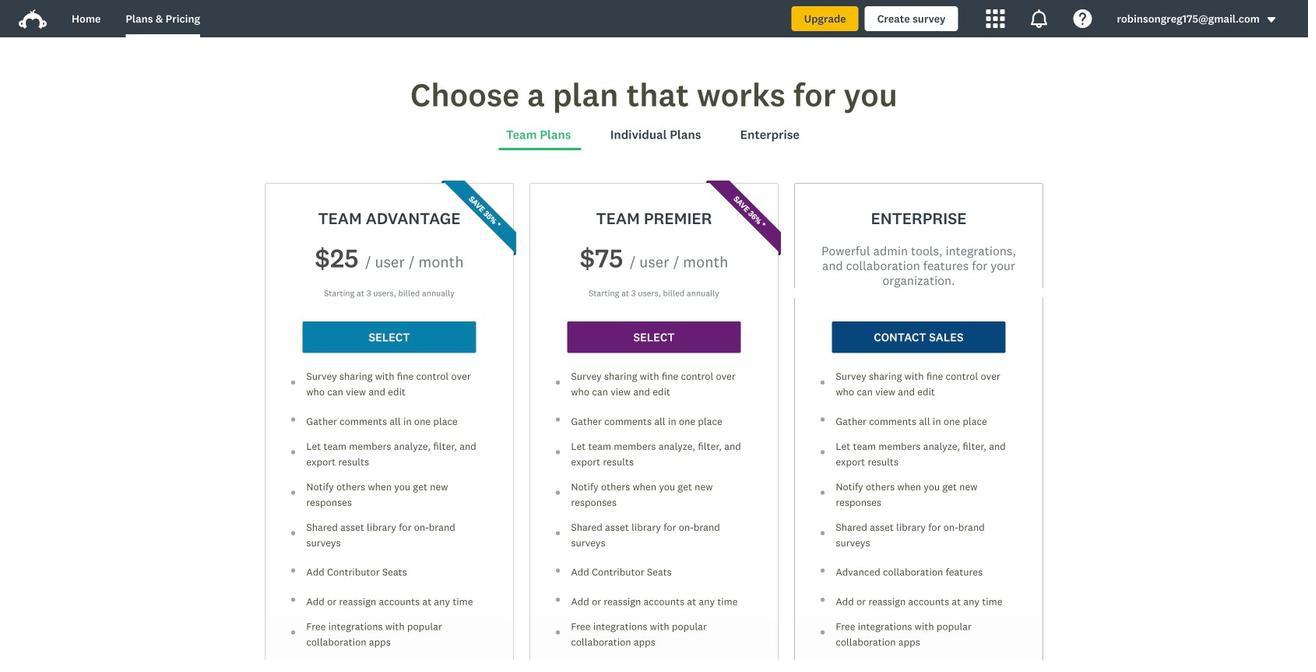 Task type: locate. For each thing, give the bounding box(es) containing it.
products icon image
[[986, 9, 1005, 28], [1030, 9, 1048, 28]]

2 products icon image from the left
[[1030, 9, 1048, 28]]

1 horizontal spatial products icon image
[[1030, 9, 1048, 28]]

0 horizontal spatial products icon image
[[986, 9, 1005, 28]]

1 products icon image from the left
[[986, 9, 1005, 28]]



Task type: vqa. For each thing, say whether or not it's contained in the screenshot.
rightmost Products Icon
yes



Task type: describe. For each thing, give the bounding box(es) containing it.
help icon image
[[1073, 9, 1092, 28]]

surveymonkey logo image
[[19, 9, 47, 29]]

dropdown arrow image
[[1266, 14, 1277, 25]]



